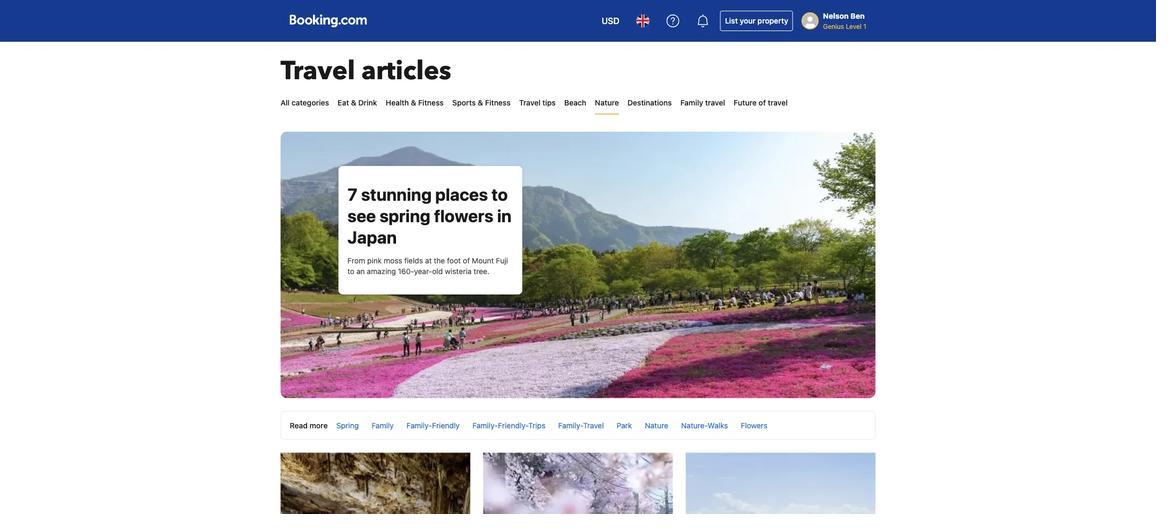 Task type: locate. For each thing, give the bounding box(es) containing it.
future of travel link
[[734, 92, 788, 114]]

nature
[[645, 422, 669, 430]]

1 vertical spatial spring
[[336, 422, 359, 430]]

moss
[[384, 257, 402, 265]]

family-
[[407, 422, 432, 430], [473, 422, 498, 430], [559, 422, 583, 430]]

an
[[357, 267, 365, 276]]

old
[[432, 267, 443, 276]]

destinations link
[[628, 92, 672, 114]]

destinations
[[628, 98, 672, 107]]

all categories link
[[281, 92, 329, 114]]

1 horizontal spatial flowers
[[741, 422, 768, 430]]

1 horizontal spatial spring
[[380, 206, 431, 226]]

nelson ben genius level 1
[[824, 12, 867, 30]]

fitness for health & fitness
[[418, 98, 444, 107]]

1 & from the left
[[351, 98, 356, 107]]

& inside eat & drink link
[[351, 98, 356, 107]]

park
[[617, 422, 632, 430]]

0 horizontal spatial spring
[[336, 422, 359, 430]]

fitness
[[418, 98, 444, 107], [485, 98, 511, 107]]

year-
[[414, 267, 432, 276]]

1 fitness from the left
[[418, 98, 444, 107]]

beach link
[[565, 92, 587, 114]]

1 horizontal spatial to
[[492, 184, 508, 205]]

future
[[734, 98, 757, 107]]

to
[[492, 184, 508, 205], [348, 267, 355, 276]]

flowers down places
[[434, 206, 494, 226]]

travel right family in the top right of the page
[[706, 98, 725, 107]]

fitness for sports & fitness
[[485, 98, 511, 107]]

list your property
[[725, 16, 789, 25]]

0 horizontal spatial flowers
[[434, 206, 494, 226]]

from pink moss fields at the foot of mount fuji to an amazing 160-year-old wisteria tree.
[[348, 257, 508, 276]]

3 family- from the left
[[559, 422, 583, 430]]

eat
[[338, 98, 349, 107]]

0 horizontal spatial travel
[[583, 422, 604, 430]]

travel right future
[[768, 98, 788, 107]]

0 vertical spatial spring
[[380, 206, 431, 226]]

1 horizontal spatial &
[[411, 98, 416, 107]]

level
[[846, 23, 862, 30]]

foot
[[447, 257, 461, 265]]

2 horizontal spatial &
[[478, 98, 483, 107]]

to inside from pink moss fields at the foot of mount fuji to an amazing 160-year-old wisteria tree.
[[348, 267, 355, 276]]

0 horizontal spatial fitness
[[418, 98, 444, 107]]

2 fitness from the left
[[485, 98, 511, 107]]

usd
[[602, 16, 620, 26]]

see
[[348, 206, 376, 226]]

family-friendly-trips
[[473, 422, 546, 430]]

0 horizontal spatial travel
[[281, 54, 355, 89]]

7 stunning places to see spring flowers in japan link
[[348, 184, 512, 248]]

nelson
[[824, 12, 849, 20]]

spring down stunning
[[380, 206, 431, 226]]

2 family- from the left
[[473, 422, 498, 430]]

1 horizontal spatial fitness
[[485, 98, 511, 107]]

0 vertical spatial of
[[759, 98, 766, 107]]

of right future
[[759, 98, 766, 107]]

flowers
[[434, 206, 494, 226], [741, 422, 768, 430]]

family travel link
[[681, 92, 725, 114]]

sports
[[452, 98, 476, 107]]

2 horizontal spatial family-
[[559, 422, 583, 430]]

family- for friendly
[[407, 422, 432, 430]]

travel left 'tips'
[[519, 98, 541, 107]]

& for health
[[411, 98, 416, 107]]

to left an
[[348, 267, 355, 276]]

family- right friendly
[[473, 422, 498, 430]]

family link
[[372, 422, 394, 430]]

&
[[351, 98, 356, 107], [411, 98, 416, 107], [478, 98, 483, 107]]

the
[[434, 257, 445, 265]]

travel left "park" link
[[583, 422, 604, 430]]

more
[[310, 422, 328, 430]]

park link
[[617, 422, 632, 430]]

0 horizontal spatial of
[[463, 257, 470, 265]]

of right foot
[[463, 257, 470, 265]]

1 vertical spatial travel
[[519, 98, 541, 107]]

& right eat
[[351, 98, 356, 107]]

read more
[[290, 422, 328, 430]]

1 vertical spatial to
[[348, 267, 355, 276]]

1 family- from the left
[[407, 422, 432, 430]]

family-friendly
[[407, 422, 460, 430]]

0 horizontal spatial family-
[[407, 422, 432, 430]]

0 vertical spatial to
[[492, 184, 508, 205]]

eat & drink
[[338, 98, 377, 107]]

family- right trips
[[559, 422, 583, 430]]

travel
[[281, 54, 355, 89], [519, 98, 541, 107]]

& right sports
[[478, 98, 483, 107]]

& inside health & fitness link
[[411, 98, 416, 107]]

to up in
[[492, 184, 508, 205]]

spring right more
[[336, 422, 359, 430]]

travel tips link
[[519, 92, 556, 114]]

fitness left sports
[[418, 98, 444, 107]]

travel up categories
[[281, 54, 355, 89]]

read
[[290, 422, 308, 430]]

nature link
[[595, 92, 619, 114]]

3 & from the left
[[478, 98, 483, 107]]

1 horizontal spatial travel
[[706, 98, 725, 107]]

travel
[[706, 98, 725, 107], [768, 98, 788, 107], [583, 422, 604, 430]]

0 vertical spatial flowers
[[434, 206, 494, 226]]

family- right family link
[[407, 422, 432, 430]]

1 horizontal spatial travel
[[519, 98, 541, 107]]

family
[[681, 98, 704, 107]]

of inside from pink moss fields at the foot of mount fuji to an amazing 160-year-old wisteria tree.
[[463, 257, 470, 265]]

fitness right sports
[[485, 98, 511, 107]]

2 & from the left
[[411, 98, 416, 107]]

0 horizontal spatial to
[[348, 267, 355, 276]]

nature-walks link
[[682, 422, 728, 430]]

1 vertical spatial flowers
[[741, 422, 768, 430]]

travel for travel tips
[[519, 98, 541, 107]]

of
[[759, 98, 766, 107], [463, 257, 470, 265]]

1 horizontal spatial family-
[[473, 422, 498, 430]]

1 vertical spatial of
[[463, 257, 470, 265]]

0 vertical spatial travel
[[281, 54, 355, 89]]

from
[[348, 257, 365, 265]]

flowers right walks
[[741, 422, 768, 430]]

& inside "sports & fitness" link
[[478, 98, 483, 107]]

usd button
[[596, 8, 626, 34]]

family-friendly-trips link
[[473, 422, 546, 430]]

wisteria
[[445, 267, 472, 276]]

beach
[[565, 98, 587, 107]]

tree.
[[474, 267, 490, 276]]

nature-walks
[[682, 422, 728, 430]]

places
[[435, 184, 488, 205]]

spring
[[380, 206, 431, 226], [336, 422, 359, 430]]

0 horizontal spatial &
[[351, 98, 356, 107]]

& right health
[[411, 98, 416, 107]]

health & fitness link
[[386, 92, 444, 114]]

1 horizontal spatial of
[[759, 98, 766, 107]]



Task type: vqa. For each thing, say whether or not it's contained in the screenshot.
24/7
no



Task type: describe. For each thing, give the bounding box(es) containing it.
property
[[758, 16, 789, 25]]

articles
[[362, 54, 452, 89]]

fields
[[404, 257, 423, 265]]

family-travel link
[[559, 422, 604, 430]]

& for eat
[[351, 98, 356, 107]]

sports & fitness link
[[452, 92, 511, 114]]

mount
[[472, 257, 494, 265]]

1
[[864, 23, 867, 30]]

nature link
[[645, 422, 669, 430]]

all
[[281, 98, 290, 107]]

nature
[[595, 98, 619, 107]]

japan
[[348, 227, 397, 248]]

travel tips
[[519, 98, 556, 107]]

future of travel
[[734, 98, 788, 107]]

your
[[740, 16, 756, 25]]

eat & drink link
[[338, 92, 377, 114]]

all categories
[[281, 98, 329, 107]]

nature-
[[682, 422, 708, 430]]

family travel
[[681, 98, 725, 107]]

travel articles
[[281, 54, 452, 89]]

health & fitness
[[386, 98, 444, 107]]

friendly
[[432, 422, 460, 430]]

list your property link
[[721, 11, 793, 31]]

ben
[[851, 12, 865, 20]]

7
[[348, 184, 358, 205]]

& for sports
[[478, 98, 483, 107]]

family- for travel
[[559, 422, 583, 430]]

genius
[[824, 23, 844, 30]]

spring link
[[336, 422, 359, 430]]

in
[[497, 206, 512, 226]]

booking.com online hotel reservations image
[[290, 14, 367, 27]]

walks
[[708, 422, 728, 430]]

pink
[[367, 257, 382, 265]]

7 stunning places to see spring flowers in japan
[[348, 184, 512, 248]]

list
[[725, 16, 738, 25]]

family-travel
[[559, 422, 604, 430]]

flowers link
[[741, 422, 768, 430]]

family-friendly link
[[407, 422, 460, 430]]

health
[[386, 98, 409, 107]]

categories
[[292, 98, 329, 107]]

at
[[425, 257, 432, 265]]

family- for friendly-
[[473, 422, 498, 430]]

sports & fitness
[[452, 98, 511, 107]]

stunning
[[361, 184, 432, 205]]

160-
[[398, 267, 414, 276]]

flowers inside 7 stunning places to see spring flowers in japan
[[434, 206, 494, 226]]

spring inside 7 stunning places to see spring flowers in japan
[[380, 206, 431, 226]]

fuji
[[496, 257, 508, 265]]

friendly-
[[498, 422, 529, 430]]

amazing
[[367, 267, 396, 276]]

travel for travel articles
[[281, 54, 355, 89]]

travel for family-travel
[[583, 422, 604, 430]]

travel for family travel
[[706, 98, 725, 107]]

tips
[[543, 98, 556, 107]]

2 horizontal spatial travel
[[768, 98, 788, 107]]

to inside 7 stunning places to see spring flowers in japan
[[492, 184, 508, 205]]

family
[[372, 422, 394, 430]]

trips
[[529, 422, 546, 430]]

drink
[[358, 98, 377, 107]]



